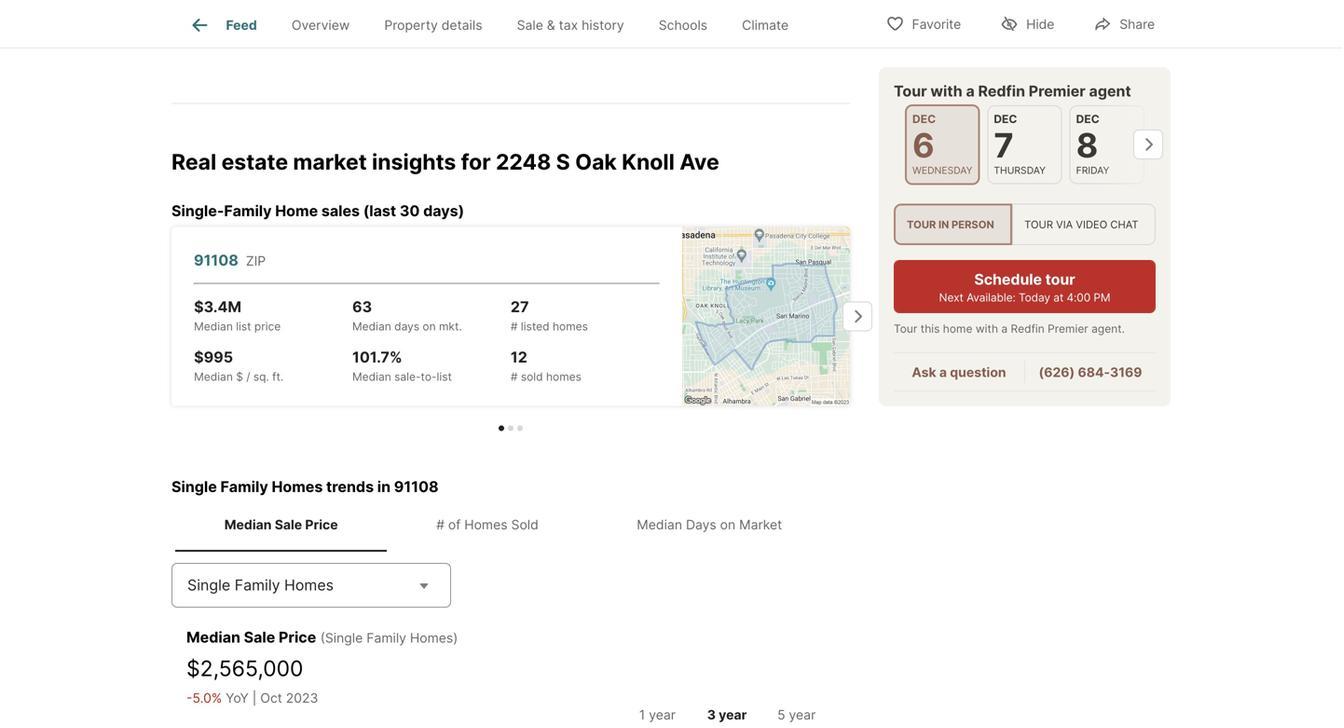 Task type: locate. For each thing, give the bounding box(es) containing it.
next image for tour with a redfin premier agent
[[1134, 130, 1163, 160]]

slide 1 dot image
[[499, 425, 504, 431]]

median inside 63 median days on mkt.
[[352, 320, 391, 333]]

1 vertical spatial tab list
[[172, 498, 850, 552]]

0 horizontal spatial with
[[931, 82, 963, 100]]

redfin
[[978, 82, 1025, 100], [1011, 322, 1045, 336]]

details
[[442, 17, 482, 33]]

0 horizontal spatial in
[[377, 478, 391, 496]]

median up $2,565,000
[[186, 628, 240, 646]]

share button
[[1078, 4, 1171, 42]]

ft.
[[272, 370, 284, 384]]

on inside 63 median days on mkt.
[[423, 320, 436, 333]]

in left person
[[939, 218, 949, 231]]

0 horizontal spatial a
[[940, 365, 947, 381]]

|
[[252, 690, 257, 706]]

5 year tab
[[762, 692, 831, 726]]

1 year tab
[[623, 692, 692, 726]]

dec for 8
[[1076, 112, 1100, 126]]

(last
[[363, 202, 396, 220]]

tour for tour via video chat
[[1025, 218, 1053, 231]]

premier down at
[[1048, 322, 1089, 336]]

tour left person
[[907, 218, 936, 231]]

premier
[[1029, 82, 1086, 100], [1048, 322, 1089, 336]]

year for 5 year
[[789, 707, 816, 723]]

family up median sale price
[[220, 478, 268, 496]]

slide 2 dot image
[[508, 425, 514, 431]]

s
[[556, 149, 570, 175]]

1 vertical spatial homes
[[464, 517, 508, 533]]

year inside "tab"
[[649, 707, 676, 723]]

homes right of
[[464, 517, 508, 533]]

median
[[194, 320, 233, 333], [352, 320, 391, 333], [194, 370, 233, 384], [352, 370, 391, 384], [224, 517, 272, 533], [637, 517, 682, 533], [186, 628, 240, 646]]

sale for median sale price (single family homes) $2,565,000
[[244, 628, 275, 646]]

91108 left zip
[[194, 251, 238, 269]]

0 horizontal spatial next image
[[843, 301, 873, 331]]

image image
[[682, 227, 850, 406]]

#
[[511, 320, 518, 333], [511, 370, 518, 384], [436, 517, 445, 533]]

dec down tour with a redfin premier agent
[[994, 112, 1017, 126]]

hide button
[[985, 4, 1070, 42]]

1 vertical spatial homes
[[546, 370, 582, 384]]

0 vertical spatial #
[[511, 320, 518, 333]]

family left "home"
[[224, 202, 272, 220]]

premier left agent
[[1029, 82, 1086, 100]]

year right 5
[[789, 707, 816, 723]]

homes right "sold"
[[546, 370, 582, 384]]

median down 101.7%
[[352, 370, 391, 384]]

sale-
[[394, 370, 421, 384]]

chat
[[1111, 218, 1139, 231]]

tour left this
[[894, 322, 918, 336]]

sale down single family homes trends in 91108
[[275, 517, 302, 533]]

1 horizontal spatial year
[[719, 707, 747, 723]]

0 vertical spatial premier
[[1029, 82, 1086, 100]]

1 horizontal spatial in
[[939, 218, 949, 231]]

median sale price tab
[[175, 502, 387, 548]]

in right trends
[[377, 478, 391, 496]]

1 year from the left
[[649, 707, 676, 723]]

next image left this
[[843, 301, 873, 331]]

days
[[394, 320, 420, 333]]

homes for trends
[[272, 478, 323, 496]]

on inside tab
[[720, 517, 736, 533]]

$995 median $ / sq. ft.
[[194, 348, 284, 384]]

tour left via
[[1025, 218, 1053, 231]]

91108 link
[[194, 249, 246, 272]]

homes)
[[410, 630, 458, 646]]

0 horizontal spatial year
[[649, 707, 676, 723]]

yoy
[[226, 690, 249, 706]]

3 year from the left
[[789, 707, 816, 723]]

0 horizontal spatial list
[[236, 320, 251, 333]]

$
[[236, 370, 243, 384]]

schools
[[659, 17, 708, 33]]

1 vertical spatial sale
[[275, 517, 302, 533]]

tour for tour in person
[[907, 218, 936, 231]]

homes inside # of homes sold tab
[[464, 517, 508, 533]]

None button
[[905, 104, 980, 185], [987, 105, 1062, 184], [1070, 105, 1145, 184], [905, 104, 980, 185], [987, 105, 1062, 184], [1070, 105, 1145, 184]]

next image right dec 8 friday
[[1134, 130, 1163, 160]]

2 horizontal spatial a
[[1002, 322, 1008, 336]]

1 horizontal spatial with
[[976, 322, 998, 336]]

91108
[[194, 251, 238, 269], [394, 478, 439, 496]]

sale for median sale price
[[275, 517, 302, 533]]

list left price
[[236, 320, 251, 333]]

2 vertical spatial a
[[940, 365, 947, 381]]

tour up 6
[[894, 82, 927, 100]]

on left mkt.
[[423, 320, 436, 333]]

dec for 7
[[994, 112, 1017, 126]]

year for 1 year
[[649, 707, 676, 723]]

hide
[[1026, 16, 1055, 32]]

tab list containing feed
[[172, 0, 821, 48]]

0 horizontal spatial 91108
[[194, 251, 238, 269]]

3 dec from the left
[[1076, 112, 1100, 126]]

year right 3
[[719, 707, 747, 723]]

year right '1'
[[649, 707, 676, 723]]

tour
[[894, 82, 927, 100], [907, 218, 936, 231], [1025, 218, 1053, 231], [894, 322, 918, 336]]

overview tab
[[274, 3, 367, 48]]

video
[[1076, 218, 1108, 231]]

$995
[[194, 348, 233, 366]]

dec 7 thursday
[[994, 112, 1046, 176]]

1 vertical spatial on
[[720, 517, 736, 533]]

0 vertical spatial list
[[236, 320, 251, 333]]

family down median sale price tab
[[235, 576, 280, 594]]

a down available:
[[1002, 322, 1008, 336]]

family right (single
[[367, 630, 406, 646]]

feed link
[[189, 14, 257, 36]]

price down single family homes trends in 91108
[[305, 517, 338, 533]]

sale
[[517, 17, 543, 33], [275, 517, 302, 533], [244, 628, 275, 646]]

sale & tax history tab
[[500, 3, 642, 48]]

single for single family homes
[[187, 576, 230, 594]]

-5.0% yoy | oct 2023
[[186, 690, 318, 706]]

1 vertical spatial premier
[[1048, 322, 1089, 336]]

climate tab
[[725, 3, 806, 48]]

63
[[352, 298, 372, 316]]

price inside median sale price (single family homes) $2,565,000
[[279, 628, 316, 646]]

2 horizontal spatial year
[[789, 707, 816, 723]]

# down the '27'
[[511, 320, 518, 333]]

2 year from the left
[[719, 707, 747, 723]]

1 dec from the left
[[913, 112, 936, 126]]

684-
[[1078, 365, 1110, 381]]

list right "sale-"
[[437, 370, 452, 384]]

1 vertical spatial next image
[[843, 301, 873, 331]]

market
[[293, 149, 367, 175]]

2 vertical spatial #
[[436, 517, 445, 533]]

1 horizontal spatial on
[[720, 517, 736, 533]]

# inside 27 # listed homes
[[511, 320, 518, 333]]

list
[[236, 320, 251, 333], [437, 370, 452, 384]]

dec inside dec 6 wednesday
[[913, 112, 936, 126]]

sale inside median sale price tab
[[275, 517, 302, 533]]

favorite button
[[870, 4, 977, 42]]

median down 63
[[352, 320, 391, 333]]

with up dec 6 wednesday
[[931, 82, 963, 100]]

redfin down today in the right top of the page
[[1011, 322, 1045, 336]]

2 dec from the left
[[994, 112, 1017, 126]]

# of homes sold tab
[[387, 502, 588, 548]]

sale inside median sale price (single family homes) $2,565,000
[[244, 628, 275, 646]]

# left "sold"
[[511, 370, 518, 384]]

family for single-family home sales (last 30 days)
[[224, 202, 272, 220]]

sale left the &
[[517, 17, 543, 33]]

dec inside dec 7 thursday
[[994, 112, 1017, 126]]

0 vertical spatial 91108
[[194, 251, 238, 269]]

to-
[[421, 370, 437, 384]]

0 vertical spatial price
[[305, 517, 338, 533]]

0 vertical spatial homes
[[553, 320, 588, 333]]

12
[[511, 348, 527, 366]]

median down $995
[[194, 370, 233, 384]]

list inside $3.4m median list price
[[236, 320, 251, 333]]

2 vertical spatial tab list
[[619, 688, 835, 726]]

year for 3 year
[[719, 707, 747, 723]]

history
[[582, 17, 624, 33]]

2 horizontal spatial dec
[[1076, 112, 1100, 126]]

8
[[1076, 125, 1099, 165]]

median down $3.4m
[[194, 320, 233, 333]]

median inside median sale price (single family homes) $2,565,000
[[186, 628, 240, 646]]

on right days
[[720, 517, 736, 533]]

next image
[[1134, 130, 1163, 160], [843, 301, 873, 331]]

homes for 27
[[553, 320, 588, 333]]

dec
[[913, 112, 936, 126], [994, 112, 1017, 126], [1076, 112, 1100, 126]]

year inside tab
[[789, 707, 816, 723]]

price inside tab
[[305, 517, 338, 533]]

feed
[[226, 17, 257, 33]]

homes up (single
[[284, 576, 334, 594]]

with right home
[[976, 322, 998, 336]]

2 vertical spatial homes
[[284, 576, 334, 594]]

redfin up the 7
[[978, 82, 1025, 100]]

homes for 12
[[546, 370, 582, 384]]

sq.
[[253, 370, 269, 384]]

# for 27
[[511, 320, 518, 333]]

homes right the listed
[[553, 320, 588, 333]]

91108 right trends
[[394, 478, 439, 496]]

1 vertical spatial single
[[187, 576, 230, 594]]

0 vertical spatial single
[[172, 478, 217, 496]]

1 vertical spatial list
[[437, 370, 452, 384]]

1 vertical spatial #
[[511, 370, 518, 384]]

schools tab
[[642, 3, 725, 48]]

sale inside sale & tax history tab
[[517, 17, 543, 33]]

with
[[931, 82, 963, 100], [976, 322, 998, 336]]

sale up $2,565,000
[[244, 628, 275, 646]]

1 vertical spatial price
[[279, 628, 316, 646]]

via
[[1056, 218, 1073, 231]]

0 horizontal spatial dec
[[913, 112, 936, 126]]

tab list
[[172, 0, 821, 48], [172, 498, 850, 552], [619, 688, 835, 726]]

median sale price
[[224, 517, 338, 533]]

homes up median sale price
[[272, 478, 323, 496]]

agent.
[[1092, 322, 1125, 336]]

dec up wednesday
[[913, 112, 936, 126]]

year inside tab
[[719, 707, 747, 723]]

today
[[1019, 291, 1051, 305]]

0 vertical spatial next image
[[1134, 130, 1163, 160]]

1 horizontal spatial 91108
[[394, 478, 439, 496]]

family for single family homes trends in 91108
[[220, 478, 268, 496]]

a right ask at bottom right
[[940, 365, 947, 381]]

sold
[[511, 517, 539, 533]]

ask a question
[[912, 365, 1006, 381]]

1 horizontal spatial a
[[966, 82, 975, 100]]

list box
[[894, 204, 1156, 245]]

# left of
[[436, 517, 445, 533]]

1 vertical spatial 91108
[[394, 478, 439, 496]]

5.0%
[[192, 690, 222, 706]]

single
[[172, 478, 217, 496], [187, 576, 230, 594]]

price left (single
[[279, 628, 316, 646]]

2248
[[496, 149, 551, 175]]

homes inside 12 # sold homes
[[546, 370, 582, 384]]

# inside 12 # sold homes
[[511, 370, 518, 384]]

1 horizontal spatial dec
[[994, 112, 1017, 126]]

a up dec 6 wednesday
[[966, 82, 975, 100]]

0 vertical spatial in
[[939, 218, 949, 231]]

list box containing tour in person
[[894, 204, 1156, 245]]

0 vertical spatial on
[[423, 320, 436, 333]]

12 # sold homes
[[511, 348, 582, 384]]

ask a question link
[[912, 365, 1006, 381]]

1 horizontal spatial next image
[[1134, 130, 1163, 160]]

101.7% median sale-to-list
[[352, 348, 452, 384]]

1 horizontal spatial list
[[437, 370, 452, 384]]

homes inside 27 # listed homes
[[553, 320, 588, 333]]

0 vertical spatial tab list
[[172, 0, 821, 48]]

0 vertical spatial homes
[[272, 478, 323, 496]]

2 vertical spatial sale
[[244, 628, 275, 646]]

dec down agent
[[1076, 112, 1100, 126]]

0 vertical spatial sale
[[517, 17, 543, 33]]

sold
[[521, 370, 543, 384]]

next
[[939, 291, 964, 305]]

dec inside dec 8 friday
[[1076, 112, 1100, 126]]

single family homes
[[187, 576, 334, 594]]

0 horizontal spatial on
[[423, 320, 436, 333]]



Task type: vqa. For each thing, say whether or not it's contained in the screenshot.


Task type: describe. For each thing, give the bounding box(es) containing it.
property details tab
[[367, 3, 500, 48]]

0 vertical spatial redfin
[[978, 82, 1025, 100]]

3
[[707, 707, 716, 723]]

tab list containing 1 year
[[619, 688, 835, 726]]

$2,565,000
[[186, 655, 303, 681]]

real
[[172, 149, 216, 175]]

27 # listed homes
[[511, 298, 588, 333]]

tour
[[1046, 271, 1075, 289]]

agent
[[1089, 82, 1131, 100]]

1 year
[[639, 707, 676, 723]]

person
[[952, 218, 994, 231]]

single-family home sales (last 30 days)
[[172, 202, 464, 220]]

favorite
[[912, 16, 961, 32]]

# inside tab
[[436, 517, 445, 533]]

next image for single-family home
[[843, 301, 873, 331]]

median sale price (single family homes) $2,565,000
[[186, 628, 458, 681]]

knoll
[[622, 149, 675, 175]]

7
[[994, 125, 1014, 165]]

sales
[[321, 202, 360, 220]]

dec for 6
[[913, 112, 936, 126]]

real estate market insights for 2248 s oak knoll ave
[[172, 149, 719, 175]]

days)
[[423, 202, 464, 220]]

(single
[[320, 630, 363, 646]]

63 median days on mkt.
[[352, 298, 462, 333]]

6
[[913, 125, 935, 165]]

median inside 101.7% median sale-to-list
[[352, 370, 391, 384]]

share
[[1120, 16, 1155, 32]]

101.7%
[[352, 348, 402, 366]]

5 year
[[777, 707, 816, 723]]

median inside $3.4m median list price
[[194, 320, 233, 333]]

family inside median sale price (single family homes) $2,565,000
[[367, 630, 406, 646]]

available:
[[967, 291, 1016, 305]]

ask
[[912, 365, 937, 381]]

property details
[[384, 17, 482, 33]]

1 vertical spatial redfin
[[1011, 322, 1045, 336]]

single-
[[172, 202, 224, 220]]

$3.4m median list price
[[194, 298, 281, 333]]

median left days
[[637, 517, 682, 533]]

tax
[[559, 17, 578, 33]]

91108 inside carousel group
[[194, 251, 238, 269]]

1
[[639, 707, 645, 723]]

homes for sold
[[464, 517, 508, 533]]

family for single family homes
[[235, 576, 280, 594]]

listed
[[521, 320, 550, 333]]

1 vertical spatial a
[[1002, 322, 1008, 336]]

climate
[[742, 17, 789, 33]]

trends
[[326, 478, 374, 496]]

list inside 101.7% median sale-to-list
[[437, 370, 452, 384]]

price for median sale price
[[305, 517, 338, 533]]

oct
[[260, 690, 282, 706]]

1 vertical spatial in
[[377, 478, 391, 496]]

slide 3 dot image
[[517, 425, 523, 431]]

ave
[[680, 149, 719, 175]]

(626) 684-3169 link
[[1039, 365, 1142, 381]]

30
[[400, 202, 420, 220]]

wednesday
[[913, 165, 973, 176]]

3169
[[1110, 365, 1142, 381]]

0 vertical spatial with
[[931, 82, 963, 100]]

single for single family homes trends in 91108
[[172, 478, 217, 496]]

median up single family homes
[[224, 517, 272, 533]]

single family homes trends in 91108
[[172, 478, 439, 496]]

carousel group
[[164, 222, 873, 431]]

this
[[921, 322, 940, 336]]

# of homes sold
[[436, 517, 539, 533]]

oak
[[575, 149, 617, 175]]

property
[[384, 17, 438, 33]]

of
[[448, 517, 461, 533]]

overview
[[292, 17, 350, 33]]

-
[[186, 690, 192, 706]]

schedule
[[974, 271, 1042, 289]]

# for 12
[[511, 370, 518, 384]]

median days on market tab
[[588, 502, 832, 548]]

median inside $995 median $ / sq. ft.
[[194, 370, 233, 384]]

estate
[[221, 149, 288, 175]]

4:00
[[1067, 291, 1091, 305]]

27
[[511, 298, 529, 316]]

sale & tax history
[[517, 17, 624, 33]]

(626)
[[1039, 365, 1075, 381]]

5
[[777, 707, 785, 723]]

3 year tab
[[692, 692, 762, 726]]

home
[[275, 202, 318, 220]]

pm
[[1094, 291, 1111, 305]]

tour via video chat
[[1025, 218, 1139, 231]]

2023
[[286, 690, 318, 706]]

3 year
[[707, 707, 747, 723]]

days
[[686, 517, 717, 533]]

schedule tour next available: today at 4:00 pm
[[939, 271, 1111, 305]]

(626) 684-3169
[[1039, 365, 1142, 381]]

/
[[246, 370, 250, 384]]

question
[[950, 365, 1006, 381]]

tab list containing median sale price
[[172, 498, 850, 552]]

1 vertical spatial with
[[976, 322, 998, 336]]

price
[[254, 320, 281, 333]]

in inside list box
[[939, 218, 949, 231]]

price for median sale price (single family homes) $2,565,000
[[279, 628, 316, 646]]

tour with a redfin premier agent
[[894, 82, 1131, 100]]

median days on market
[[637, 517, 782, 533]]

&
[[547, 17, 555, 33]]

home
[[943, 322, 973, 336]]

market
[[739, 517, 782, 533]]

friday
[[1076, 165, 1110, 176]]

tour in person
[[907, 218, 994, 231]]

insights
[[372, 149, 456, 175]]

0 vertical spatial a
[[966, 82, 975, 100]]

mkt.
[[439, 320, 462, 333]]

dec 6 wednesday
[[913, 112, 973, 176]]

tour for tour this home with a redfin premier agent.
[[894, 322, 918, 336]]

tour for tour with a redfin premier agent
[[894, 82, 927, 100]]

at
[[1054, 291, 1064, 305]]



